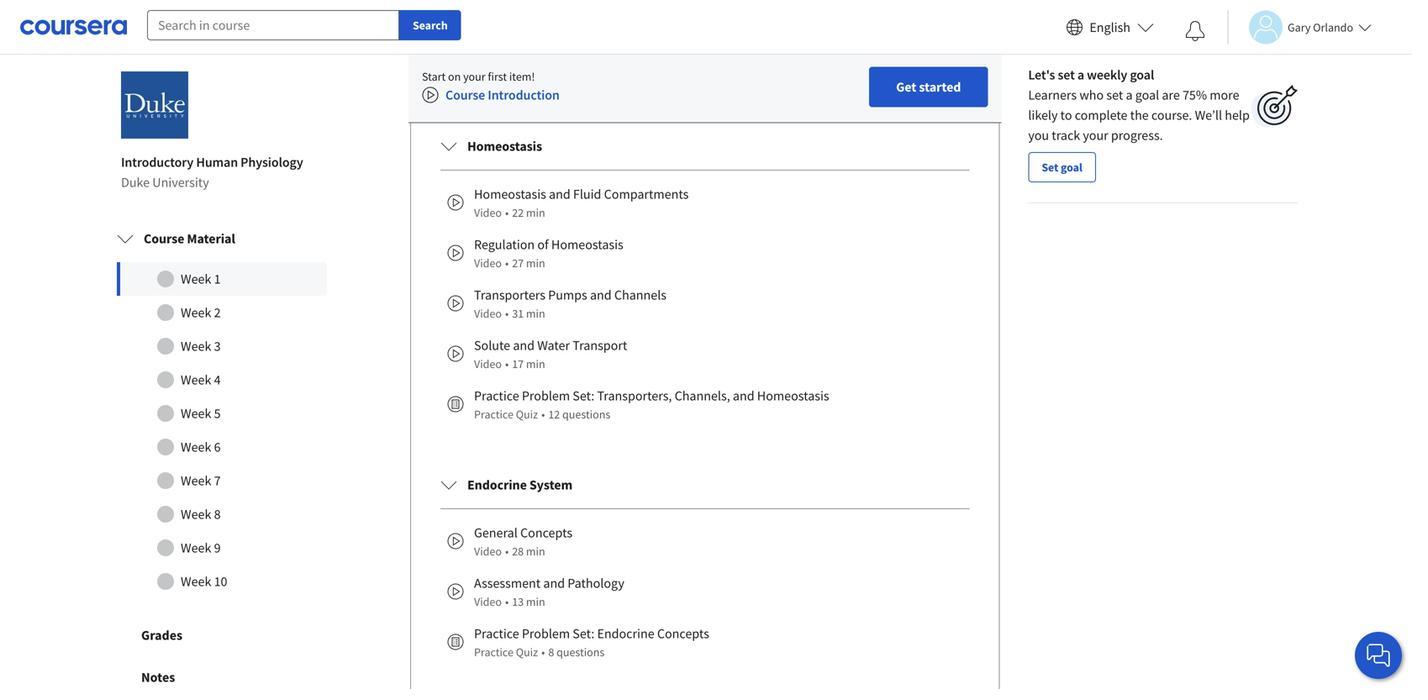 Task type: vqa. For each thing, say whether or not it's contained in the screenshot.
WHAT DO YOU WANT TO LEARN? Text Field
no



Task type: locate. For each thing, give the bounding box(es) containing it.
week 4
[[181, 372, 221, 388]]

problem
[[522, 388, 570, 404], [522, 626, 570, 642]]

concepts inside general concepts video • 28 min
[[520, 525, 573, 541]]

your down complete
[[1083, 127, 1109, 144]]

concepts
[[520, 525, 573, 541], [657, 626, 709, 642]]

set: down the pathology
[[573, 626, 595, 642]]

4 video from the top
[[474, 357, 502, 372]]

pathology
[[568, 575, 624, 592]]

learners
[[1028, 87, 1077, 103]]

0 vertical spatial a
[[1078, 66, 1084, 83]]

video inside solute and water transport video • 17 min
[[474, 357, 502, 372]]

1 vertical spatial your
[[1083, 127, 1109, 144]]

learners who set a goal are 75% more likely to complete the course. we'll help you track your progress.
[[1028, 87, 1250, 144]]

week for week 8
[[181, 506, 211, 523]]

• inside regulation of homeostasis video • 27 min
[[505, 256, 509, 271]]

week up week 9
[[181, 506, 211, 523]]

quiz down 13
[[516, 645, 538, 660]]

gary
[[1288, 20, 1311, 35]]

set: inside practice problem set: transporters, channels, and homeostasis practice quiz • 12 questions
[[573, 388, 595, 404]]

3 week from the top
[[181, 338, 211, 355]]

4 week from the top
[[181, 372, 211, 388]]

video left 22
[[474, 205, 502, 220]]

more
[[517, 78, 548, 95], [1210, 87, 1240, 103]]

1 set: from the top
[[573, 388, 595, 404]]

1 horizontal spatial endocrine
[[597, 626, 655, 642]]

week left 4
[[181, 372, 211, 388]]

week left 3
[[181, 338, 211, 355]]

university
[[152, 174, 209, 191]]

homeostasis
[[467, 138, 542, 155], [474, 186, 546, 203], [551, 236, 624, 253], [757, 388, 829, 404]]

3 practice from the top
[[474, 626, 519, 642]]

week 9
[[181, 540, 221, 557]]

goal right set
[[1061, 160, 1083, 175]]

week 7
[[181, 473, 221, 489]]

homeostasis inside homeostasis and fluid compartments video • 22 min
[[474, 186, 546, 203]]

• left 31 on the left
[[505, 306, 509, 321]]

the up the progress.
[[1130, 107, 1149, 124]]

week left the 2
[[181, 304, 211, 321]]

min right 31 on the left
[[526, 306, 545, 321]]

1 quiz from the top
[[516, 407, 538, 422]]

begin
[[465, 28, 496, 45]]

course down on
[[446, 87, 485, 103]]

2 quiz from the top
[[516, 645, 538, 660]]

english
[[1090, 19, 1131, 36]]

• left 27
[[505, 256, 509, 271]]

more inside button
[[517, 78, 548, 95]]

0 vertical spatial quiz
[[516, 407, 538, 422]]

2 vertical spatial goal
[[1061, 160, 1083, 175]]

introductory human physiology duke university
[[121, 154, 303, 191]]

water
[[537, 337, 570, 354]]

2 min from the top
[[526, 256, 545, 271]]

questions inside the practice problem set: endocrine concepts practice quiz • 8 questions
[[557, 645, 605, 660]]

with
[[663, 28, 688, 45]]

3 min from the top
[[526, 306, 545, 321]]

week for week 9
[[181, 540, 211, 557]]

problem up "12" in the bottom of the page
[[522, 388, 570, 404]]

and right pumps
[[590, 287, 612, 304]]

endocrine inside the practice problem set: endocrine concepts practice quiz • 8 questions
[[597, 626, 655, 642]]

a
[[1078, 66, 1084, 83], [1126, 87, 1133, 103]]

and left fluid
[[549, 186, 571, 203]]

week
[[181, 271, 211, 288], [181, 304, 211, 321], [181, 338, 211, 355], [181, 372, 211, 388], [181, 405, 211, 422], [181, 439, 211, 456], [181, 473, 211, 489], [181, 506, 211, 523], [181, 540, 211, 557], [181, 573, 211, 590]]

goal left are
[[1136, 87, 1159, 103]]

week for week 7
[[181, 473, 211, 489]]

week left 1
[[181, 271, 211, 288]]

week for week 5
[[181, 405, 211, 422]]

study
[[521, 28, 552, 45]]

of up item!
[[521, 48, 533, 65]]

homeostasis inside practice problem set: transporters, channels, and homeostasis practice quiz • 12 questions
[[757, 388, 829, 404]]

min right 22
[[526, 205, 545, 220]]

quiz left "12" in the bottom of the page
[[516, 407, 538, 422]]

the
[[568, 28, 587, 45], [775, 28, 794, 45], [445, 48, 463, 65], [666, 48, 685, 65], [1130, 107, 1149, 124]]

1 vertical spatial concepts
[[657, 626, 709, 642]]

week 3 link
[[117, 330, 327, 363]]

set
[[1058, 66, 1075, 83], [1107, 87, 1123, 103]]

concepts
[[828, 28, 879, 45]]

are
[[1162, 87, 1180, 103]]

search button
[[399, 10, 461, 40]]

a up who
[[1078, 66, 1084, 83]]

1 horizontal spatial 8
[[548, 645, 554, 660]]

goal inside the learners who set a goal are 75% more likely to complete the course. we'll help you track your progress.
[[1136, 87, 1159, 103]]

set: inside the practice problem set: endocrine concepts practice quiz • 8 questions
[[573, 626, 595, 642]]

min
[[526, 205, 545, 220], [526, 256, 545, 271], [526, 306, 545, 321], [526, 357, 545, 372], [526, 544, 545, 559], [526, 594, 545, 610]]

questions inside practice problem set: transporters, channels, and homeostasis practice quiz • 12 questions
[[562, 407, 611, 422]]

min right 13
[[526, 594, 545, 610]]

problem for endocrine
[[522, 626, 570, 642]]

physiology
[[241, 154, 303, 171]]

goal inside button
[[1061, 160, 1083, 175]]

1 horizontal spatial more
[[1210, 87, 1240, 103]]

functions
[[466, 48, 519, 65]]

video inside regulation of homeostasis video • 27 min
[[474, 256, 502, 271]]

6 video from the top
[[474, 594, 502, 610]]

practice
[[474, 388, 519, 404], [474, 407, 514, 422], [474, 626, 519, 642], [474, 645, 514, 660]]

22
[[512, 205, 524, 220]]

overview
[[708, 28, 759, 45]]

5 week from the top
[[181, 405, 211, 422]]

homeostasis inside regulation of homeostasis video • 27 min
[[551, 236, 624, 253]]

week left 5
[[181, 405, 211, 422]]

2 practice from the top
[[474, 407, 514, 422]]

• inside homeostasis and fluid compartments video • 22 min
[[505, 205, 509, 220]]

problem for transporters,
[[522, 388, 570, 404]]

1 vertical spatial questions
[[557, 645, 605, 660]]

0 horizontal spatial endocrine
[[467, 477, 527, 494]]

8
[[214, 506, 221, 523], [548, 645, 554, 660]]

10
[[214, 573, 227, 590]]

week 6 link
[[117, 430, 327, 464]]

more inside the learners who set a goal are 75% more likely to complete the course. we'll help you track your progress.
[[1210, 87, 1240, 103]]

video down regulation
[[474, 256, 502, 271]]

video down assessment
[[474, 594, 502, 610]]

a down weekly
[[1126, 87, 1133, 103]]

1 min from the top
[[526, 205, 545, 220]]

first
[[488, 69, 507, 84]]

body
[[632, 28, 661, 45], [688, 48, 716, 65]]

1 horizontal spatial course
[[446, 87, 485, 103]]

problem down assessment and pathology video • 13 min
[[522, 626, 570, 642]]

• left 28
[[505, 544, 509, 559]]

video inside the transporters pumps and channels video • 31 min
[[474, 306, 502, 321]]

10 week from the top
[[181, 573, 211, 590]]

notes
[[141, 669, 175, 686]]

to...
[[837, 48, 858, 65]]

0 horizontal spatial body
[[632, 28, 661, 45]]

week left 10
[[181, 573, 211, 590]]

min inside regulation of homeostasis video • 27 min
[[526, 256, 545, 271]]

video down general
[[474, 544, 502, 559]]

video down transporters
[[474, 306, 502, 321]]

show
[[482, 78, 514, 95]]

0 horizontal spatial more
[[517, 78, 548, 95]]

0 horizontal spatial a
[[1078, 66, 1084, 83]]

we
[[445, 28, 462, 45]]

1 horizontal spatial concepts
[[657, 626, 709, 642]]

get started
[[896, 78, 961, 95]]

2 video from the top
[[474, 256, 502, 271]]

week 1 link
[[117, 262, 327, 296]]

• inside assessment and pathology video • 13 min
[[505, 594, 509, 610]]

0 vertical spatial set
[[1058, 66, 1075, 83]]

to
[[1061, 107, 1072, 124]]

9 week from the top
[[181, 540, 211, 557]]

2 problem from the top
[[522, 626, 570, 642]]

0 horizontal spatial 8
[[214, 506, 221, 523]]

of right regulation
[[538, 236, 549, 253]]

•
[[505, 205, 509, 220], [505, 256, 509, 271], [505, 306, 509, 321], [505, 357, 509, 372], [541, 407, 545, 422], [505, 544, 509, 559], [505, 594, 509, 610], [541, 645, 545, 660]]

1 vertical spatial quiz
[[516, 645, 538, 660]]

min right 27
[[526, 256, 545, 271]]

your right on
[[463, 69, 486, 84]]

1 vertical spatial a
[[1126, 87, 1133, 103]]

1 horizontal spatial your
[[1083, 127, 1109, 144]]

week left '6'
[[181, 439, 211, 456]]

show more button
[[445, 66, 561, 107]]

problem inside the practice problem set: endocrine concepts practice quiz • 8 questions
[[522, 626, 570, 642]]

3
[[214, 338, 221, 355]]

of up their
[[761, 28, 773, 45]]

5 video from the top
[[474, 544, 502, 559]]

17
[[512, 357, 524, 372]]

75%
[[1183, 87, 1207, 103]]

goal right weekly
[[1130, 66, 1154, 83]]

0 vertical spatial set:
[[573, 388, 595, 404]]

introductory
[[121, 154, 194, 171]]

solute
[[474, 337, 510, 354]]

problem inside practice problem set: transporters, channels, and homeostasis practice quiz • 12 questions
[[522, 388, 570, 404]]

2 week from the top
[[181, 304, 211, 321]]

• left 22
[[505, 205, 509, 220]]

week 10 link
[[117, 565, 327, 599]]

• left "12" in the bottom of the page
[[541, 407, 545, 422]]

your inside the learners who set a goal are 75% more likely to complete the course. we'll help you track your progress.
[[1083, 127, 1109, 144]]

video inside assessment and pathology video • 13 min
[[474, 594, 502, 610]]

week 3
[[181, 338, 221, 355]]

video inside general concepts video • 28 min
[[474, 544, 502, 559]]

progress.
[[1111, 127, 1163, 144]]

regulation
[[474, 236, 535, 253]]

1 vertical spatial goal
[[1136, 87, 1159, 103]]

our
[[499, 28, 518, 45]]

and
[[563, 48, 585, 65], [719, 48, 740, 65], [549, 186, 571, 203], [590, 287, 612, 304], [513, 337, 535, 354], [733, 388, 755, 404], [543, 575, 565, 592]]

1 problem from the top
[[522, 388, 570, 404]]

0 vertical spatial your
[[463, 69, 486, 84]]

week left 9
[[181, 540, 211, 557]]

endocrine down the pathology
[[597, 626, 655, 642]]

1 vertical spatial 8
[[548, 645, 554, 660]]

week left 7
[[181, 473, 211, 489]]

compartments
[[604, 186, 689, 203]]

set:
[[573, 388, 595, 404], [573, 626, 595, 642]]

and inside homeostasis and fluid compartments video • 22 min
[[549, 186, 571, 203]]

1 vertical spatial set:
[[573, 626, 595, 642]]

set up the learners
[[1058, 66, 1075, 83]]

0 horizontal spatial your
[[463, 69, 486, 84]]

• down assessment and pathology video • 13 min
[[541, 645, 545, 660]]

integration
[[772, 48, 834, 65]]

31
[[512, 306, 524, 321]]

human
[[590, 28, 629, 45]]

7 week from the top
[[181, 473, 211, 489]]

0 horizontal spatial course
[[144, 230, 184, 247]]

week 5
[[181, 405, 221, 422]]

set down weekly
[[1107, 87, 1123, 103]]

0 vertical spatial concepts
[[520, 525, 573, 541]]

we begin our study of the human body with an overview of the basic concepts that underlie the functions of cells and organs within the body and their integration to...
[[445, 28, 954, 65]]

0 horizontal spatial set
[[1058, 66, 1075, 83]]

6 min from the top
[[526, 594, 545, 610]]

the up on
[[445, 48, 463, 65]]

basic
[[797, 28, 826, 45]]

0 vertical spatial problem
[[522, 388, 570, 404]]

1 video from the top
[[474, 205, 502, 220]]

1 vertical spatial course
[[144, 230, 184, 247]]

body down an
[[688, 48, 716, 65]]

goal for weekly
[[1130, 66, 1154, 83]]

course
[[446, 87, 485, 103], [144, 230, 184, 247]]

and inside solute and water transport video • 17 min
[[513, 337, 535, 354]]

• left 13
[[505, 594, 509, 610]]

1 vertical spatial problem
[[522, 626, 570, 642]]

transporters,
[[597, 388, 672, 404]]

endocrine up general
[[467, 477, 527, 494]]

video down solute
[[474, 357, 502, 372]]

0 horizontal spatial concepts
[[520, 525, 573, 541]]

quiz inside practice problem set: transporters, channels, and homeostasis practice quiz • 12 questions
[[516, 407, 538, 422]]

1 vertical spatial set
[[1107, 87, 1123, 103]]

cells
[[535, 48, 560, 65]]

endocrine
[[467, 477, 527, 494], [597, 626, 655, 642]]

1 week from the top
[[181, 271, 211, 288]]

solute and water transport video • 17 min
[[474, 337, 627, 372]]

5 min from the top
[[526, 544, 545, 559]]

body up within
[[632, 28, 661, 45]]

course for course introduction
[[446, 87, 485, 103]]

and up 17
[[513, 337, 535, 354]]

gary orlando
[[1288, 20, 1354, 35]]

0 vertical spatial course
[[446, 87, 485, 103]]

the inside the learners who set a goal are 75% more likely to complete the course. we'll help you track your progress.
[[1130, 107, 1149, 124]]

• left 17
[[505, 357, 509, 372]]

8 week from the top
[[181, 506, 211, 523]]

1 vertical spatial body
[[688, 48, 716, 65]]

introduction
[[488, 87, 560, 103]]

1 horizontal spatial set
[[1107, 87, 1123, 103]]

questions right "12" in the bottom of the page
[[562, 407, 611, 422]]

0 vertical spatial endocrine
[[467, 477, 527, 494]]

channels,
[[675, 388, 730, 404]]

week inside "link"
[[181, 540, 211, 557]]

let's
[[1028, 66, 1055, 83]]

1 horizontal spatial a
[[1126, 87, 1133, 103]]

8 down assessment and pathology video • 13 min
[[548, 645, 554, 660]]

3 video from the top
[[474, 306, 502, 321]]

min right 17
[[526, 357, 545, 372]]

questions down assessment and pathology video • 13 min
[[557, 645, 605, 660]]

and right channels, at the bottom of the page
[[733, 388, 755, 404]]

set: left transporters, on the left of page
[[573, 388, 595, 404]]

8 up 9
[[214, 506, 221, 523]]

0 vertical spatial goal
[[1130, 66, 1154, 83]]

1 vertical spatial endocrine
[[597, 626, 655, 642]]

set: for transporters,
[[573, 388, 595, 404]]

min right 28
[[526, 544, 545, 559]]

min inside assessment and pathology video • 13 min
[[526, 594, 545, 610]]

week 9 link
[[117, 531, 327, 565]]

0 vertical spatial questions
[[562, 407, 611, 422]]

0 vertical spatial 8
[[214, 506, 221, 523]]

grades
[[141, 627, 183, 644]]

6 week from the top
[[181, 439, 211, 456]]

min inside homeostasis and fluid compartments video • 22 min
[[526, 205, 545, 220]]

course left material
[[144, 230, 184, 247]]

quiz
[[516, 407, 538, 422], [516, 645, 538, 660]]

and left the pathology
[[543, 575, 565, 592]]

show notifications image
[[1185, 21, 1206, 41]]

4 min from the top
[[526, 357, 545, 372]]

2 set: from the top
[[573, 626, 595, 642]]

course inside 'dropdown button'
[[144, 230, 184, 247]]



Task type: describe. For each thing, give the bounding box(es) containing it.
show more
[[482, 78, 548, 95]]

on
[[448, 69, 461, 84]]

week 2 link
[[117, 296, 327, 330]]

week for week 10
[[181, 573, 211, 590]]

week 6
[[181, 439, 221, 456]]

min inside general concepts video • 28 min
[[526, 544, 545, 559]]

course.
[[1152, 107, 1192, 124]]

1 horizontal spatial body
[[688, 48, 716, 65]]

1 practice from the top
[[474, 388, 519, 404]]

assessment and pathology video • 13 min
[[474, 575, 624, 610]]

the down 'with'
[[666, 48, 685, 65]]

13
[[512, 594, 524, 610]]

week 10
[[181, 573, 227, 590]]

• inside the practice problem set: endocrine concepts practice quiz • 8 questions
[[541, 645, 545, 660]]

week for week 1
[[181, 271, 211, 288]]

within
[[628, 48, 664, 65]]

organs
[[587, 48, 625, 65]]

week 1
[[181, 271, 221, 288]]

underlie
[[907, 28, 954, 45]]

help center image
[[1369, 646, 1389, 666]]

week for week 3
[[181, 338, 211, 355]]

week 4 link
[[117, 363, 327, 397]]

and down overview
[[719, 48, 740, 65]]

course introduction
[[446, 87, 560, 103]]

search
[[413, 18, 448, 33]]

• inside the transporters pumps and channels video • 31 min
[[505, 306, 509, 321]]

5
[[214, 405, 221, 422]]

endocrine system button
[[427, 462, 983, 509]]

• inside practice problem set: transporters, channels, and homeostasis practice quiz • 12 questions
[[541, 407, 545, 422]]

7
[[214, 473, 221, 489]]

chat with us image
[[1365, 642, 1392, 669]]

endocrine inside dropdown button
[[467, 477, 527, 494]]

english button
[[1060, 0, 1161, 55]]

0 vertical spatial body
[[632, 28, 661, 45]]

we'll
[[1195, 107, 1222, 124]]

coursera image
[[20, 14, 127, 41]]

human
[[196, 154, 238, 171]]

of up the cells
[[554, 28, 566, 45]]

general concepts video • 28 min
[[474, 525, 573, 559]]

transport
[[573, 337, 627, 354]]

Search in course text field
[[147, 10, 399, 40]]

assessment
[[474, 575, 541, 592]]

goal for a
[[1136, 87, 1159, 103]]

a inside the learners who set a goal are 75% more likely to complete the course. we'll help you track your progress.
[[1126, 87, 1133, 103]]

week 7 link
[[117, 464, 327, 498]]

week for week 6
[[181, 439, 211, 456]]

the left human
[[568, 28, 587, 45]]

gary orlando button
[[1227, 11, 1372, 44]]

set goal button
[[1028, 152, 1096, 182]]

pumps
[[548, 287, 587, 304]]

practice problem set: transporters, channels, and homeostasis practice quiz • 12 questions
[[474, 388, 829, 422]]

set inside the learners who set a goal are 75% more likely to complete the course. we'll help you track your progress.
[[1107, 87, 1123, 103]]

channels
[[614, 287, 667, 304]]

get
[[896, 78, 917, 95]]

and inside practice problem set: transporters, channels, and homeostasis practice quiz • 12 questions
[[733, 388, 755, 404]]

endocrine system
[[467, 477, 573, 494]]

help
[[1225, 107, 1250, 124]]

week 8 link
[[117, 498, 327, 531]]

min inside the transporters pumps and channels video • 31 min
[[526, 306, 545, 321]]

27
[[512, 256, 524, 271]]

• inside solute and water transport video • 17 min
[[505, 357, 509, 372]]

1
[[214, 271, 221, 288]]

of inside regulation of homeostasis video • 27 min
[[538, 236, 549, 253]]

concepts inside the practice problem set: endocrine concepts practice quiz • 8 questions
[[657, 626, 709, 642]]

4 practice from the top
[[474, 645, 514, 660]]

set goal
[[1042, 160, 1083, 175]]

and inside assessment and pathology video • 13 min
[[543, 575, 565, 592]]

that
[[881, 28, 904, 45]]

you
[[1028, 127, 1049, 144]]

min inside solute and water transport video • 17 min
[[526, 357, 545, 372]]

12
[[548, 407, 560, 422]]

week for week 4
[[181, 372, 211, 388]]

week 5 link
[[117, 397, 327, 430]]

orlando
[[1313, 20, 1354, 35]]

week for week 2
[[181, 304, 211, 321]]

homeostasis and fluid compartments video • 22 min
[[474, 186, 689, 220]]

grades link
[[101, 615, 343, 657]]

homeostasis button
[[427, 123, 983, 170]]

item!
[[509, 69, 535, 84]]

notes link
[[101, 657, 343, 689]]

and right the cells
[[563, 48, 585, 65]]

set: for endocrine
[[573, 626, 595, 642]]

8 inside the practice problem set: endocrine concepts practice quiz • 8 questions
[[548, 645, 554, 660]]

28
[[512, 544, 524, 559]]

get started button
[[869, 67, 988, 107]]

complete
[[1075, 107, 1128, 124]]

system
[[530, 477, 573, 494]]

set
[[1042, 160, 1059, 175]]

their
[[743, 48, 770, 65]]

and inside the transporters pumps and channels video • 31 min
[[590, 287, 612, 304]]

quiz inside the practice problem set: endocrine concepts practice quiz • 8 questions
[[516, 645, 538, 660]]

weekly
[[1087, 66, 1128, 83]]

• inside general concepts video • 28 min
[[505, 544, 509, 559]]

who
[[1080, 87, 1104, 103]]

material
[[187, 230, 235, 247]]

transporters pumps and channels video • 31 min
[[474, 287, 667, 321]]

let's set a weekly goal
[[1028, 66, 1154, 83]]

fluid
[[573, 186, 601, 203]]

video inside homeostasis and fluid compartments video • 22 min
[[474, 205, 502, 220]]

homeostasis inside homeostasis dropdown button
[[467, 138, 542, 155]]

likely
[[1028, 107, 1058, 124]]

duke university image
[[121, 72, 188, 139]]

9
[[214, 540, 221, 557]]

the left basic
[[775, 28, 794, 45]]

an
[[691, 28, 705, 45]]

4
[[214, 372, 221, 388]]

week 8
[[181, 506, 221, 523]]

course for course material
[[144, 230, 184, 247]]

start
[[422, 69, 446, 84]]



